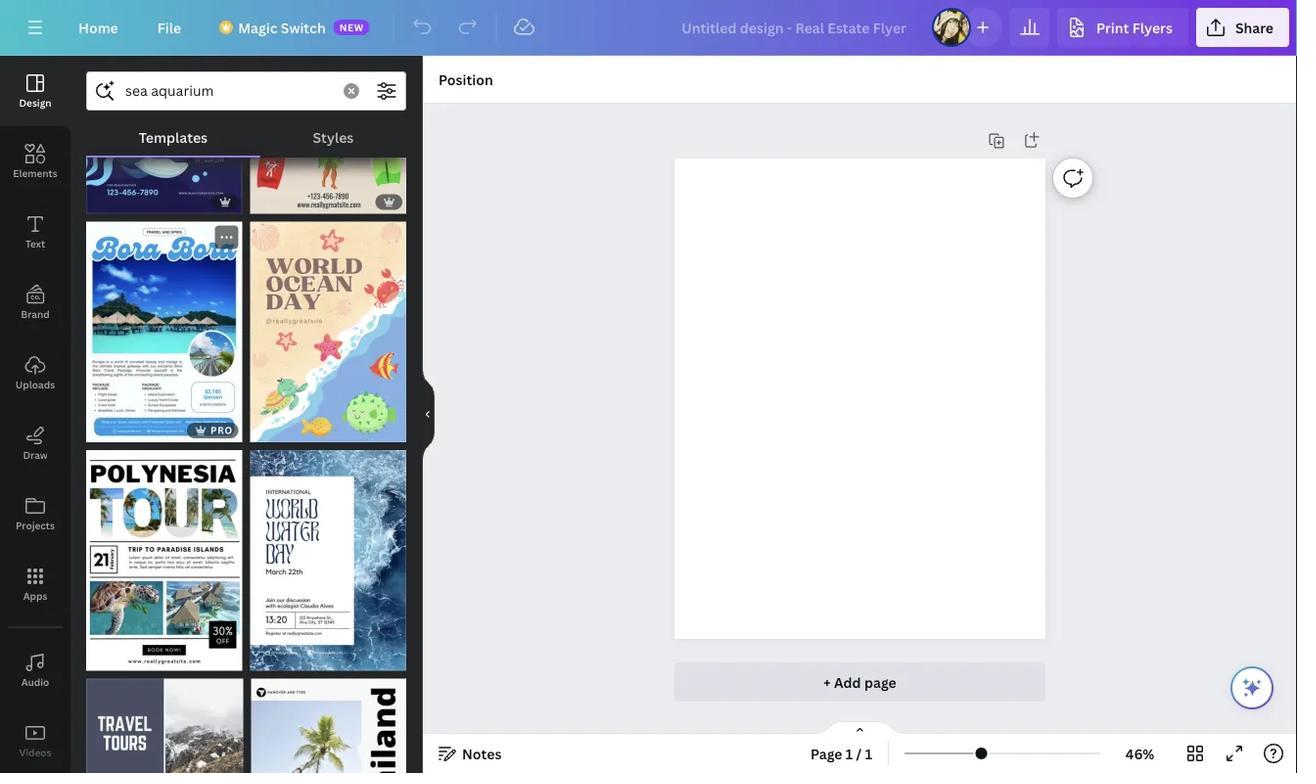 Task type: vqa. For each thing, say whether or not it's contained in the screenshot.
The Flyers
yes



Task type: locate. For each thing, give the bounding box(es) containing it.
colorful festive summer beach party invitation flyer image
[[250, 0, 406, 214]]

uploads button
[[0, 338, 71, 408]]

1
[[846, 745, 853, 763], [865, 745, 873, 763]]

file
[[157, 18, 181, 37]]

page
[[865, 673, 897, 692]]

side panel tab list
[[0, 56, 71, 774]]

canva assistant image
[[1241, 677, 1264, 700]]

elements
[[13, 166, 57, 180]]

page
[[811, 745, 843, 763]]

projects
[[16, 519, 55, 532]]

show pages image
[[813, 721, 907, 736]]

new
[[339, 21, 364, 34]]

white simple minimal modern photographic travel flyer image
[[251, 679, 406, 774]]

draw
[[23, 448, 48, 462]]

design
[[19, 96, 51, 109]]

blue and white bold water day flyer image
[[250, 451, 406, 671]]

modern blue world oceans day day beach clean up flyer image
[[86, 0, 242, 214]]

file button
[[142, 8, 197, 47]]

flyers
[[1133, 18, 1173, 37]]

home
[[78, 18, 118, 37]]

Use 5+ words to describe... search field
[[125, 72, 332, 110]]

notes button
[[431, 738, 510, 770]]

print
[[1097, 18, 1129, 37]]

styles
[[313, 128, 354, 146]]

black white photographic modern creative tour flyer group
[[86, 439, 242, 671]]

1 right /
[[865, 745, 873, 763]]

46%
[[1126, 745, 1155, 763]]

text
[[25, 237, 45, 250]]

1 1 from the left
[[846, 745, 853, 763]]

audio
[[21, 676, 49, 689]]

share button
[[1196, 8, 1290, 47]]

position
[[439, 70, 493, 89]]

1 left /
[[846, 745, 853, 763]]

apps
[[23, 589, 47, 603]]

draw button
[[0, 408, 71, 479]]

uploads
[[16, 378, 55, 391]]

Design title text field
[[666, 8, 924, 47]]

0 horizontal spatial 1
[[846, 745, 853, 763]]

styles button
[[260, 118, 406, 156]]

1 horizontal spatial 1
[[865, 745, 873, 763]]

+
[[824, 673, 831, 692]]

videos
[[19, 746, 51, 759]]



Task type: describe. For each thing, give the bounding box(es) containing it.
white blue clean and simple island travel flyer group
[[86, 222, 242, 443]]

blue  illustration world ocean day flyer image
[[250, 222, 406, 443]]

text button
[[0, 197, 71, 267]]

white blue clean and simple island travel flyer image
[[86, 222, 242, 443]]

+ add page button
[[674, 663, 1046, 702]]

brand button
[[0, 267, 71, 338]]

modern blue world oceans day day beach clean up flyer group
[[86, 0, 242, 214]]

colorful festive summer beach party invitation flyer group
[[250, 0, 406, 214]]

design button
[[0, 56, 71, 126]]

magic
[[238, 18, 278, 37]]

notes
[[462, 745, 502, 763]]

home link
[[63, 8, 134, 47]]

templates
[[139, 128, 208, 146]]

print flyers
[[1097, 18, 1173, 37]]

2 1 from the left
[[865, 745, 873, 763]]

46% button
[[1108, 738, 1172, 770]]

magic switch
[[238, 18, 326, 37]]

position button
[[431, 64, 501, 95]]

hide image
[[422, 368, 435, 462]]

brand
[[21, 307, 50, 321]]

elements button
[[0, 126, 71, 197]]

+ add page
[[824, 673, 897, 692]]

page 1 / 1
[[811, 745, 873, 763]]

black white photographic modern creative tour flyer image
[[86, 451, 242, 671]]

add
[[834, 673, 861, 692]]

projects button
[[0, 479, 71, 549]]

four-panel grid travel tour nordic landscapes flyer group
[[86, 667, 243, 774]]

pro
[[211, 424, 233, 437]]

videos button
[[0, 706, 71, 774]]

blue  illustration world ocean day flyer group
[[250, 210, 406, 443]]

apps button
[[0, 549, 71, 620]]

/
[[856, 745, 862, 763]]

print flyers button
[[1058, 8, 1189, 47]]

blue and white bold water day flyer group
[[250, 439, 406, 671]]

share
[[1236, 18, 1274, 37]]

white simple minimal modern photographic travel flyer group
[[251, 667, 406, 774]]

switch
[[281, 18, 326, 37]]

templates button
[[86, 118, 260, 156]]

main menu bar
[[0, 0, 1297, 56]]

four-panel grid travel tour nordic landscapes flyer image
[[86, 679, 243, 774]]

audio button
[[0, 635, 71, 706]]



